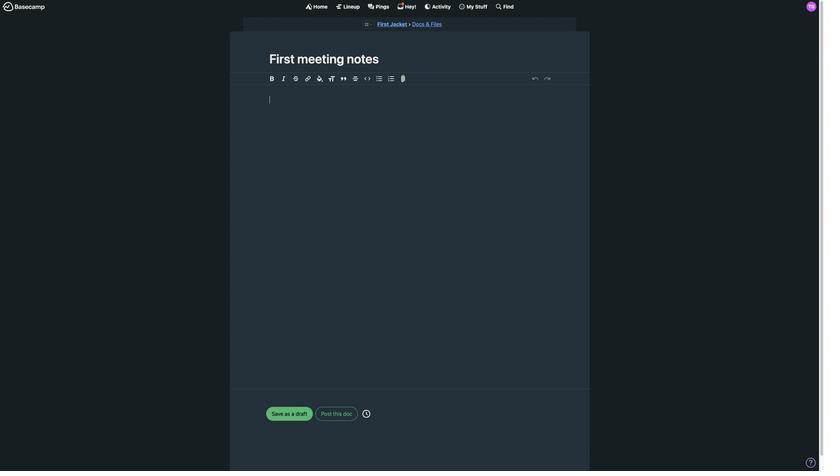 Task type: vqa. For each thing, say whether or not it's contained in the screenshot.
e.g. Office Renovation text box
no



Task type: locate. For each thing, give the bounding box(es) containing it.
&
[[426, 21, 429, 27]]

post this doc button
[[315, 407, 358, 421]]

pings
[[376, 3, 389, 9]]

tyler black image
[[807, 2, 816, 12]]

hey! button
[[397, 2, 416, 10]]

hey!
[[405, 3, 416, 9]]

home link
[[305, 3, 328, 10]]

Type a title… text field
[[269, 51, 550, 66]]

None submit
[[266, 407, 313, 421]]

switch accounts image
[[3, 2, 45, 12]]

this
[[333, 411, 342, 417]]

activity link
[[424, 3, 451, 10]]

›
[[409, 21, 411, 27]]

schedule this to post later image
[[362, 410, 370, 418]]

files
[[431, 21, 442, 27]]

first
[[377, 21, 389, 27]]

my
[[467, 3, 474, 9]]

activity
[[432, 3, 451, 9]]

first jacket
[[377, 21, 407, 27]]

docs & files link
[[412, 21, 442, 27]]

home
[[313, 3, 328, 9]]

find
[[503, 3, 514, 9]]



Task type: describe. For each thing, give the bounding box(es) containing it.
Type your document here… text field
[[249, 85, 570, 381]]

pings button
[[368, 3, 389, 10]]

jacket
[[390, 21, 407, 27]]

post
[[321, 411, 332, 417]]

main element
[[0, 0, 819, 13]]

my stuff
[[467, 3, 487, 9]]

docs
[[412, 21, 424, 27]]

find button
[[495, 3, 514, 10]]

lineup link
[[336, 3, 360, 10]]

lineup
[[343, 3, 360, 9]]

› docs & files
[[409, 21, 442, 27]]

first jacket link
[[377, 21, 407, 27]]

stuff
[[475, 3, 487, 9]]

doc
[[343, 411, 352, 417]]

post this doc
[[321, 411, 352, 417]]

my stuff button
[[459, 3, 487, 10]]



